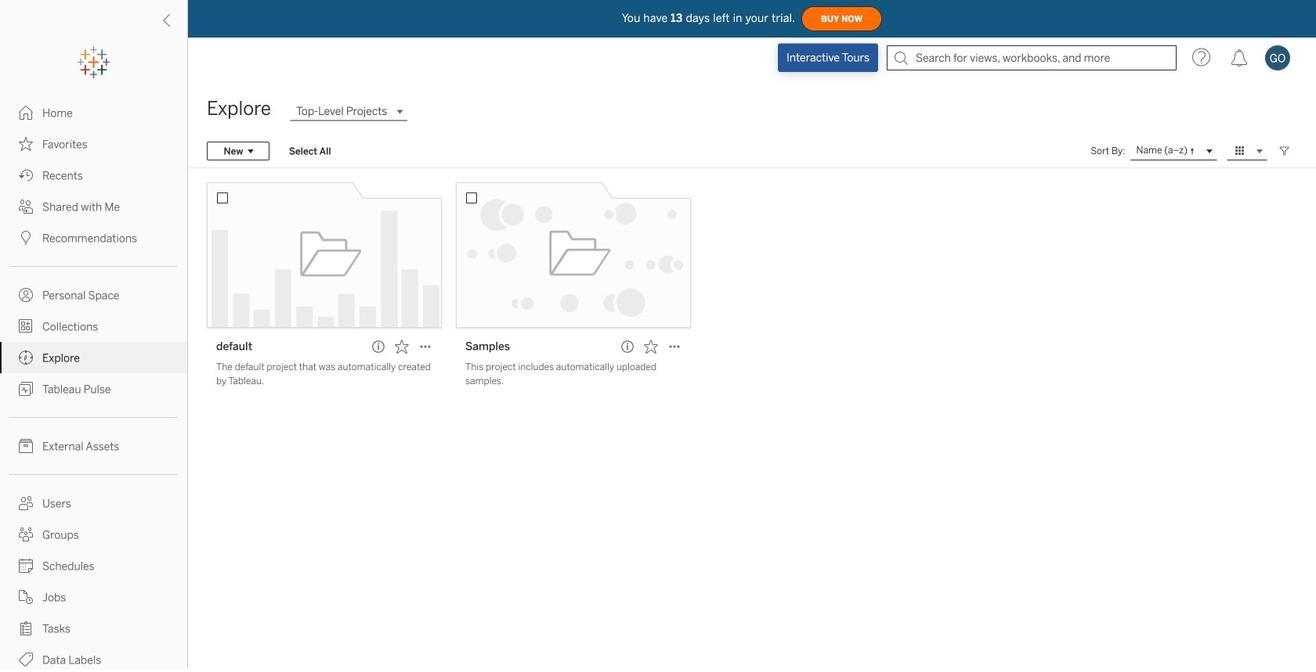 Task type: locate. For each thing, give the bounding box(es) containing it.
default image
[[207, 183, 442, 328]]

main navigation. press the up and down arrow keys to access links. element
[[0, 97, 187, 670]]



Task type: describe. For each thing, give the bounding box(es) containing it.
samples image
[[456, 183, 691, 328]]

navigation panel element
[[0, 47, 187, 670]]

grid view image
[[1233, 144, 1247, 158]]

Search for views, workbooks, and more text field
[[887, 45, 1177, 71]]



Task type: vqa. For each thing, say whether or not it's contained in the screenshot.
Grid View image at the top right of the page
yes



